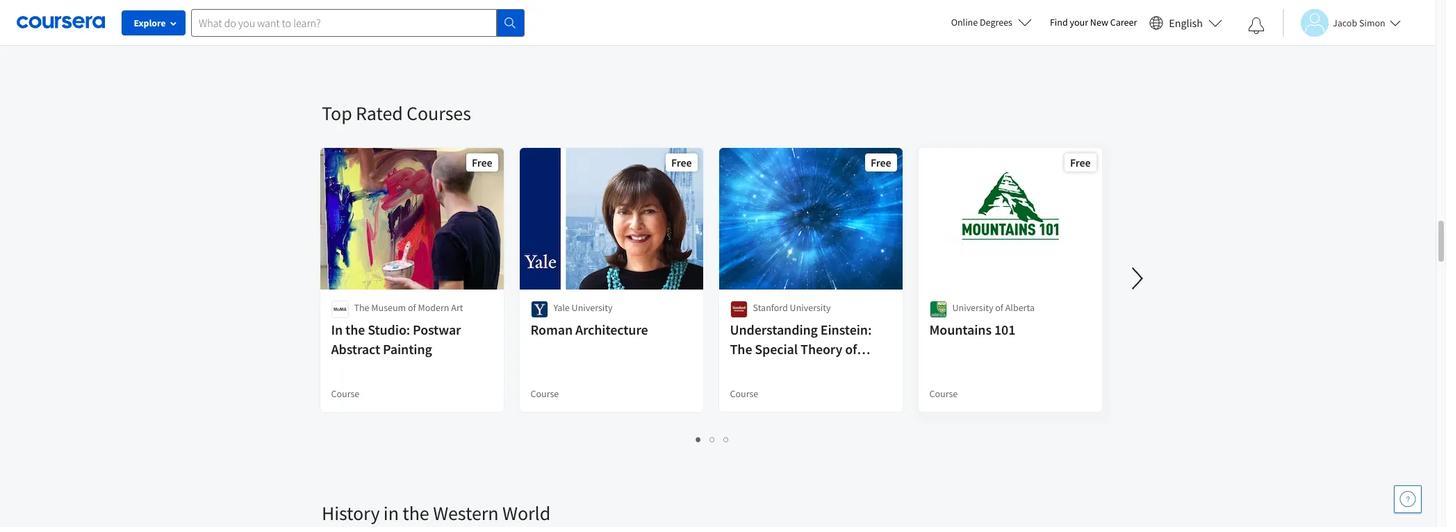 Task type: vqa. For each thing, say whether or not it's contained in the screenshot.
Architecture 'University'
yes



Task type: describe. For each thing, give the bounding box(es) containing it.
3
[[724, 433, 729, 446]]

jacob
[[1333, 16, 1358, 29]]

mountains
[[930, 321, 992, 338]]

1 vertical spatial 1 button
[[692, 432, 706, 448]]

show notifications image
[[1248, 17, 1265, 34]]

3 button
[[720, 432, 734, 448]]

postwar
[[413, 321, 461, 338]]

101
[[995, 321, 1016, 338]]

history
[[322, 501, 380, 526]]

studio:
[[368, 321, 411, 338]]

2 button for the top 1 button
[[713, 31, 727, 47]]

2 horizontal spatial of
[[996, 302, 1004, 314]]

course for mountains 101
[[930, 388, 958, 400]]

course for understanding einstein: the special theory of relativity
[[731, 388, 759, 400]]

yale university
[[554, 302, 613, 314]]

online degrees
[[951, 16, 1013, 28]]

university of alberta
[[953, 302, 1035, 314]]

relativity
[[731, 360, 787, 377]]

find your new career link
[[1043, 14, 1144, 31]]

courses
[[407, 101, 471, 126]]

degrees
[[980, 16, 1013, 28]]

free for roman architecture
[[672, 156, 692, 170]]

in
[[332, 321, 343, 338]]

university for einstein:
[[790, 302, 831, 314]]

top rated courses
[[322, 101, 471, 126]]

university of alberta image
[[930, 301, 947, 318]]

world
[[503, 501, 551, 526]]

list inside 'top rated courses carousel' element
[[322, 432, 1104, 448]]

stanford
[[753, 302, 788, 314]]

1 for the top 1 button
[[703, 33, 709, 46]]

next slide image
[[1121, 262, 1154, 295]]

painting
[[383, 341, 433, 358]]

chevron down image
[[53, 21, 63, 31]]

the museum of modern art
[[354, 302, 464, 314]]

of inside understanding einstein: the special theory of relativity
[[846, 341, 858, 358]]

2 for the top 1 button
[[717, 33, 723, 46]]

course for roman architecture
[[531, 388, 559, 400]]

find your new career
[[1050, 16, 1137, 28]]

museum
[[372, 302, 406, 314]]

roman
[[531, 321, 573, 338]]

in the studio: postwar abstract painting
[[332, 321, 461, 358]]

rated
[[356, 101, 403, 126]]

coursera image
[[17, 11, 105, 34]]

abstract
[[332, 341, 381, 358]]

2 for the bottom 1 button
[[710, 433, 716, 446]]

modern
[[418, 302, 450, 314]]

career
[[1111, 16, 1137, 28]]



Task type: locate. For each thing, give the bounding box(es) containing it.
What do you want to learn? text field
[[191, 9, 497, 36]]

yale
[[554, 302, 570, 314]]

help center image
[[1400, 491, 1417, 508]]

university up mountains 101
[[953, 302, 994, 314]]

architecture
[[576, 321, 649, 338]]

0 vertical spatial the
[[354, 302, 370, 314]]

2 course from the left
[[531, 388, 559, 400]]

top rated courses carousel element
[[315, 59, 1446, 459]]

explore
[[134, 17, 166, 29]]

of left modern
[[408, 302, 416, 314]]

4 free from the left
[[1071, 156, 1091, 170]]

2 free from the left
[[672, 156, 692, 170]]

course down abstract
[[332, 388, 360, 400]]

the inside understanding einstein: the special theory of relativity
[[731, 341, 753, 358]]

free for understanding einstein: the special theory of relativity
[[871, 156, 892, 170]]

1 horizontal spatial 2
[[717, 33, 723, 46]]

1 vertical spatial 2 button
[[706, 432, 720, 448]]

explore button
[[122, 10, 186, 35]]

the inside in the studio: postwar abstract painting
[[346, 321, 365, 338]]

1 free from the left
[[472, 156, 493, 170]]

einstein:
[[821, 321, 872, 338]]

roman architecture
[[531, 321, 649, 338]]

understanding einstein: the special theory of relativity
[[731, 321, 872, 377]]

1 horizontal spatial the
[[731, 341, 753, 358]]

list
[[322, 31, 1104, 47], [322, 432, 1104, 448]]

university right 'stanford'
[[790, 302, 831, 314]]

western
[[433, 501, 499, 526]]

1 university from the left
[[572, 302, 613, 314]]

1 inside 'top rated courses carousel' element
[[696, 433, 702, 446]]

0 vertical spatial 1
[[703, 33, 709, 46]]

simon
[[1360, 16, 1386, 29]]

course down "mountains"
[[930, 388, 958, 400]]

1 vertical spatial 1
[[696, 433, 702, 446]]

1 vertical spatial 2
[[710, 433, 716, 446]]

0 horizontal spatial 1
[[696, 433, 702, 446]]

0 vertical spatial 2
[[717, 33, 723, 46]]

None search field
[[191, 9, 525, 36]]

0 vertical spatial 2 button
[[713, 31, 727, 47]]

special
[[755, 341, 798, 358]]

of left alberta
[[996, 302, 1004, 314]]

2 inside 'top rated courses carousel' element
[[710, 433, 716, 446]]

2
[[717, 33, 723, 46], [710, 433, 716, 446]]

1 horizontal spatial 1
[[703, 33, 709, 46]]

2 button
[[713, 31, 727, 47], [706, 432, 720, 448]]

english button
[[1144, 0, 1228, 45]]

1 for the bottom 1 button
[[696, 433, 702, 446]]

1 vertical spatial the
[[731, 341, 753, 358]]

2 list from the top
[[322, 432, 1104, 448]]

the
[[346, 321, 365, 338], [403, 501, 429, 526]]

1 vertical spatial the
[[403, 501, 429, 526]]

1
[[703, 33, 709, 46], [696, 433, 702, 446]]

1 horizontal spatial the
[[403, 501, 429, 526]]

0 vertical spatial 1 button
[[699, 31, 713, 47]]

1 list from the top
[[322, 31, 1104, 47]]

2 horizontal spatial university
[[953, 302, 994, 314]]

course down roman
[[531, 388, 559, 400]]

0 horizontal spatial the
[[346, 321, 365, 338]]

university up roman architecture
[[572, 302, 613, 314]]

jacob simon button
[[1283, 9, 1401, 36]]

0 vertical spatial the
[[346, 321, 365, 338]]

1 horizontal spatial university
[[790, 302, 831, 314]]

0 horizontal spatial the
[[354, 302, 370, 314]]

top
[[322, 101, 352, 126]]

1 course from the left
[[332, 388, 360, 400]]

online
[[951, 16, 978, 28]]

english
[[1169, 16, 1203, 30]]

history in the western world
[[322, 501, 551, 526]]

3 course from the left
[[731, 388, 759, 400]]

4 course from the left
[[930, 388, 958, 400]]

0 horizontal spatial 2
[[710, 433, 716, 446]]

1 vertical spatial list
[[322, 432, 1104, 448]]

free for mountains 101
[[1071, 156, 1091, 170]]

find
[[1050, 16, 1068, 28]]

3 free from the left
[[871, 156, 892, 170]]

0 vertical spatial list
[[322, 31, 1104, 47]]

1 button
[[699, 31, 713, 47], [692, 432, 706, 448]]

of
[[408, 302, 416, 314], [996, 302, 1004, 314], [846, 341, 858, 358]]

0 horizontal spatial university
[[572, 302, 613, 314]]

the right the museum of modern art image
[[354, 302, 370, 314]]

the
[[354, 302, 370, 314], [731, 341, 753, 358]]

1 horizontal spatial of
[[846, 341, 858, 358]]

2 university from the left
[[790, 302, 831, 314]]

yale university image
[[531, 301, 548, 318]]

stanford university image
[[731, 301, 748, 318]]

course
[[332, 388, 360, 400], [531, 388, 559, 400], [731, 388, 759, 400], [930, 388, 958, 400]]

university
[[572, 302, 613, 314], [790, 302, 831, 314], [953, 302, 994, 314]]

understanding
[[731, 321, 818, 338]]

art
[[452, 302, 464, 314]]

theory
[[801, 341, 843, 358]]

the up 'relativity'
[[731, 341, 753, 358]]

2 button for the bottom 1 button
[[706, 432, 720, 448]]

alberta
[[1006, 302, 1035, 314]]

your
[[1070, 16, 1089, 28]]

course for in the studio: postwar abstract painting
[[332, 388, 360, 400]]

university for architecture
[[572, 302, 613, 314]]

mountains 101
[[930, 321, 1016, 338]]

in
[[384, 501, 399, 526]]

0 horizontal spatial of
[[408, 302, 416, 314]]

free
[[472, 156, 493, 170], [672, 156, 692, 170], [871, 156, 892, 170], [1071, 156, 1091, 170]]

online degrees button
[[940, 7, 1043, 38]]

stanford university
[[753, 302, 831, 314]]

3 university from the left
[[953, 302, 994, 314]]

new
[[1090, 16, 1109, 28]]

jacob simon
[[1333, 16, 1386, 29]]

free for in the studio: postwar abstract painting
[[472, 156, 493, 170]]

course down 'relativity'
[[731, 388, 759, 400]]

2 button inside 'top rated courses carousel' element
[[706, 432, 720, 448]]

the museum of modern art image
[[332, 301, 349, 318]]

of down einstein:
[[846, 341, 858, 358]]



